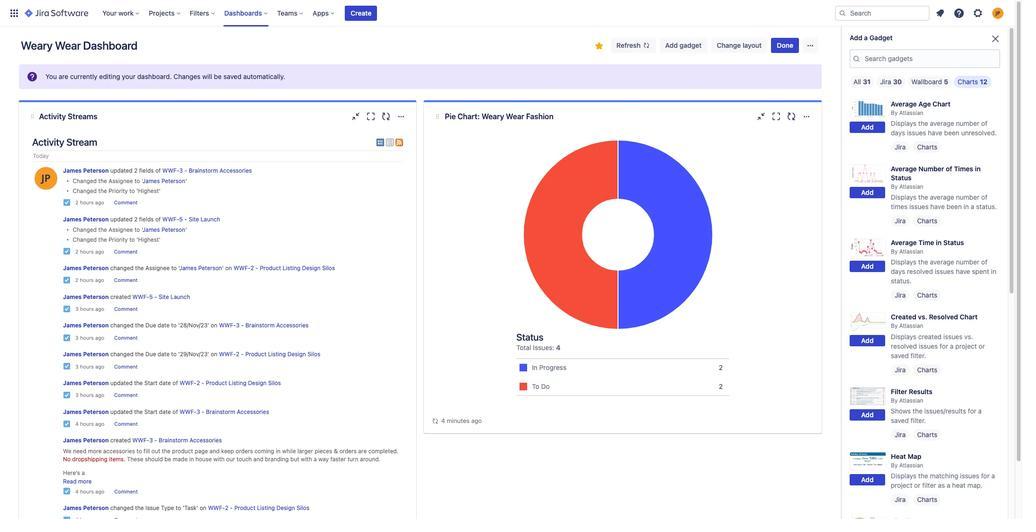 Task type: locate. For each thing, give the bounding box(es) containing it.
due for '29/nov/23'
[[145, 351, 156, 358]]

average inside average time in status by atlassian displays the average number of days resolved issues have spent in status.
[[930, 258, 954, 266]]

james for james peterson changed the assignee to ' james peterson ' on wwf-2 - product listing design silos
[[63, 265, 82, 272]]

0 horizontal spatial or
[[914, 482, 920, 490]]

0 vertical spatial saved
[[223, 72, 241, 81]]

dashboards button
[[221, 5, 271, 21]]

0 horizontal spatial status.
[[891, 277, 912, 285]]

2 vertical spatial saved
[[891, 417, 909, 425]]

0 vertical spatial average
[[891, 100, 917, 108]]

james for james peterson updated the start date of wwf-2 - product listing design silos
[[63, 380, 82, 387]]

atlassian down age
[[899, 109, 923, 116]]

1 vertical spatial wwf-5 - site launch link
[[132, 293, 190, 301]]

0 horizontal spatial be
[[164, 456, 171, 463]]

4 task image from the top
[[63, 334, 71, 342]]

by right average time in status image
[[891, 248, 898, 255]]

comment
[[114, 200, 138, 206], [114, 249, 138, 255], [114, 278, 138, 283], [114, 306, 138, 312], [114, 335, 138, 341], [114, 364, 138, 370], [114, 393, 138, 399], [114, 422, 138, 427], [114, 489, 138, 495]]

assignee
[[109, 177, 133, 185], [109, 226, 133, 233], [145, 265, 170, 272]]

james for james peterson changed the issue type to 'task' on wwf-2 - product listing design silos
[[63, 505, 82, 512]]

have left the spent
[[956, 268, 970, 276]]

4 right an arrow curved in a circular way on the button that refreshes the dashboard icon
[[441, 417, 445, 425]]

1 horizontal spatial are
[[358, 448, 367, 455]]

3 updated from the top
[[110, 380, 133, 387]]

average inside average time in status by atlassian displays the average number of days resolved issues have spent in status.
[[891, 239, 917, 247]]

larger
[[298, 448, 313, 455]]

james peterson changed the due date to '28/nov/23' on wwf-3 - brainstorm accessories
[[63, 322, 309, 329]]

wwf-2 - product listing design silos link for james peterson updated the start date of wwf-2 - product listing design silos
[[180, 380, 281, 387]]

0 horizontal spatial chart
[[933, 100, 950, 108]]

add for heat map
[[861, 476, 874, 484]]

3 hours ago for created
[[75, 306, 104, 312]]

by down heat
[[891, 462, 898, 469]]

progress
[[539, 364, 566, 372]]

jira 30
[[880, 78, 902, 86]]

jira
[[880, 78, 891, 86], [895, 143, 906, 151], [895, 217, 906, 225], [895, 291, 906, 300], [895, 366, 906, 374], [895, 431, 906, 439], [895, 496, 906, 504]]

updated for james peterson updated the start date of wwf-3 - brainstorm accessories
[[110, 409, 133, 416]]

5 displays from the top
[[891, 472, 916, 480]]

0 vertical spatial activity
[[39, 112, 66, 121]]

atlassian inside average time in status by atlassian displays the average number of days resolved issues have spent in status.
[[899, 248, 923, 255]]

3 changed from the top
[[73, 226, 97, 233]]

add down created vs. resolved chart image
[[861, 337, 874, 345]]

charts for map
[[917, 496, 937, 504]]

are right you
[[59, 72, 68, 81]]

maximize pie chart: weary wear fashion image
[[771, 111, 782, 122]]

comment link for james peterson created wwf-5 - site launch
[[114, 306, 138, 312]]

fields inside james peterson updated 2 fields of wwf-3 - brainstorm accessories changed the assignee to ' james peterson ' changed the priority to 'highest'
[[139, 167, 154, 174]]

primary element
[[6, 0, 835, 26]]

0 vertical spatial filter.
[[911, 352, 926, 360]]

average
[[930, 119, 954, 127], [930, 193, 954, 201], [930, 258, 954, 266]]

status.
[[976, 203, 997, 211], [891, 277, 912, 285]]

jira for average number of times in status
[[895, 217, 906, 225]]

resolved down created
[[891, 342, 917, 350]]

3 number from the top
[[956, 258, 979, 266]]

1 vertical spatial be
[[164, 456, 171, 463]]

change layout
[[717, 41, 762, 49]]

notifications image
[[934, 7, 946, 19]]

issue
[[145, 505, 159, 512]]

hours for james peterson changed the due date to '28/nov/23' on wwf-3 - brainstorm accessories
[[80, 335, 94, 341]]

wwf-3 - brainstorm accessories link for updated the start date of
[[180, 409, 269, 416]]

1 horizontal spatial project
[[955, 342, 977, 350]]

wwf-3 - brainstorm accessories link for updated 2 fields of
[[162, 167, 252, 174]]

resolved
[[907, 268, 933, 276], [891, 342, 917, 350]]

you are currently editing your dashboard. changes will be saved automatically.
[[45, 72, 285, 81]]

status right time
[[943, 239, 964, 247]]

4 hours ago down the read more link
[[75, 489, 104, 495]]

0 vertical spatial fields
[[139, 167, 154, 174]]

peterson for james peterson updated the start date of wwf-3 - brainstorm accessories
[[83, 409, 109, 416]]

2 number from the top
[[956, 193, 979, 201]]

1 vertical spatial 'highest'
[[136, 236, 160, 244]]

4 updated from the top
[[110, 409, 133, 416]]

fields inside james peterson updated 2 fields of wwf-5 - site launch changed the assignee to ' james peterson ' changed the priority to 'highest'
[[139, 216, 154, 223]]

james peterson created wwf-3 - brainstorm accessories
[[63, 437, 222, 444]]

activity for activity stream
[[32, 136, 64, 148]]

1 4 hours ago from the top
[[75, 422, 104, 427]]

0 horizontal spatial vs.
[[918, 313, 927, 321]]

task image for james peterson updated the start date of wwf-2 - product listing design silos
[[63, 392, 71, 399]]

average age chart by atlassian displays the average number of days issues have been unresolved.
[[891, 100, 997, 137]]

project left filter
[[891, 482, 912, 490]]

0 vertical spatial wwf-5 - site launch link
[[162, 216, 220, 223]]

1 3 hours ago from the top
[[75, 306, 104, 312]]

have up time
[[930, 203, 945, 211]]

2 displays from the top
[[891, 193, 916, 201]]

assignee for wwf-5 - site launch
[[109, 226, 133, 233]]

weary
[[21, 39, 53, 52], [482, 112, 504, 121]]

priority inside james peterson updated 2 fields of wwf-3 - brainstorm accessories changed the assignee to ' james peterson ' changed the priority to 'highest'
[[109, 188, 128, 195]]

due up james peterson updated the start date of wwf-2 - product listing design silos
[[145, 351, 156, 358]]

and left keep
[[210, 448, 220, 455]]

more dashboard actions image
[[805, 40, 816, 51]]

3 3 hours ago from the top
[[75, 364, 104, 370]]

1 changed from the top
[[110, 265, 134, 272]]

fashion
[[526, 112, 554, 121]]

2 'highest' from the top
[[136, 236, 160, 244]]

6 task image from the top
[[63, 488, 71, 495]]

accessories
[[220, 167, 252, 174], [276, 322, 309, 329], [237, 409, 269, 416], [190, 437, 222, 444]]

wear
[[55, 39, 81, 52], [506, 112, 524, 121]]

1 atlassian from the top
[[899, 109, 923, 116]]

saved down the shows
[[891, 417, 909, 425]]

of inside james peterson updated 2 fields of wwf-3 - brainstorm accessories changed the assignee to ' james peterson ' changed the priority to 'highest'
[[155, 167, 161, 174]]

search image
[[839, 9, 846, 17]]

to do link
[[532, 382, 719, 392]]

brainstorm
[[189, 167, 218, 174], [245, 322, 275, 329], [206, 409, 235, 416], [159, 437, 188, 444]]

0 horizontal spatial with
[[213, 456, 225, 463]]

launch
[[201, 216, 220, 223], [171, 293, 190, 301]]

project down resolved
[[955, 342, 977, 350]]

due down james peterson created wwf-5 - site launch
[[145, 322, 156, 329]]

filter.
[[911, 352, 926, 360], [911, 417, 926, 425]]

issues inside average number of times in status by atlassian displays the average number of times issues have been in a status.
[[909, 203, 929, 211]]

1 vertical spatial priority
[[109, 236, 128, 244]]

and down coming
[[253, 456, 263, 463]]

comment link for ' on
[[114, 278, 138, 283]]

assignee inside james peterson updated 2 fields of wwf-3 - brainstorm accessories changed the assignee to ' james peterson ' changed the priority to 'highest'
[[109, 177, 133, 185]]

1 by from the top
[[891, 109, 898, 116]]

as
[[938, 482, 945, 490]]

0 horizontal spatial status
[[516, 332, 543, 343]]

atlassian down created
[[899, 323, 923, 330]]

a inside "here's a read more"
[[82, 470, 85, 477]]

charts up map
[[917, 431, 937, 439]]

changed for 'task'
[[110, 505, 134, 512]]

issues inside average time in status by atlassian displays the average number of days resolved issues have spent in status.
[[935, 268, 954, 276]]

average inside average number of times in status by atlassian displays the average number of times issues have been in a status.
[[930, 193, 954, 201]]

0 vertical spatial or
[[979, 342, 985, 350]]

charts left 12
[[958, 78, 978, 86]]

are up around.
[[358, 448, 367, 455]]

charts up number
[[917, 143, 937, 151]]

more up dropshipping
[[88, 448, 102, 455]]

listing
[[283, 265, 300, 272], [268, 351, 286, 358], [229, 380, 246, 387], [257, 505, 275, 512]]

status. inside average time in status by atlassian displays the average number of days resolved issues have spent in status.
[[891, 277, 912, 285]]

4 displays from the top
[[891, 333, 916, 341]]

chart right age
[[933, 100, 950, 108]]

charts
[[958, 78, 978, 86], [917, 143, 937, 151], [917, 217, 937, 225], [917, 291, 937, 300], [917, 366, 937, 374], [917, 431, 937, 439], [917, 496, 937, 504]]

3 hours ago for updated the start date of
[[75, 393, 104, 399]]

by right average age chart image
[[891, 109, 898, 116]]

accessories inside james peterson updated 2 fields of wwf-3 - brainstorm accessories changed the assignee to ' james peterson ' changed the priority to 'highest'
[[220, 167, 252, 174]]

1 horizontal spatial vs.
[[964, 333, 973, 341]]

peterson for james peterson changed the issue type to 'task' on wwf-2 - product listing design silos
[[83, 505, 109, 512]]

more right read
[[78, 478, 92, 485]]

1 vertical spatial activity
[[32, 136, 64, 148]]

average down time
[[930, 258, 954, 266]]

atlassian inside average age chart by atlassian displays the average number of days issues have been unresolved.
[[899, 109, 923, 116]]

number up the spent
[[956, 258, 979, 266]]

0 vertical spatial are
[[59, 72, 68, 81]]

on
[[225, 265, 232, 272], [211, 322, 217, 329], [211, 351, 217, 358], [200, 505, 206, 512]]

project
[[955, 342, 977, 350], [891, 482, 912, 490]]

been down times
[[947, 203, 962, 211]]

times
[[954, 165, 973, 173]]

atlassian down map
[[899, 462, 923, 469]]

peterson for james peterson changed the assignee to ' james peterson ' on wwf-2 - product listing design silos
[[83, 265, 109, 272]]

0 horizontal spatial weary
[[21, 39, 53, 52]]

james peterson link for created's wwf-3 - brainstorm accessories link
[[63, 437, 109, 444]]

add
[[850, 34, 862, 42], [665, 41, 678, 49], [861, 123, 874, 131], [861, 188, 874, 196], [861, 262, 874, 270], [861, 337, 874, 345], [861, 411, 874, 419], [861, 476, 874, 484]]

1 vertical spatial average
[[930, 193, 954, 201]]

2 hours ago for changed the assignee to '
[[75, 278, 104, 283]]

4 hours ago up need
[[75, 422, 104, 427]]

orders up touch
[[236, 448, 253, 455]]

5 atlassian from the top
[[899, 397, 923, 404]]

banner
[[0, 0, 1015, 27]]

design
[[302, 265, 321, 272], [287, 351, 306, 358], [248, 380, 267, 387], [276, 505, 295, 512]]

1 'highest' from the top
[[136, 188, 160, 195]]

map
[[908, 453, 921, 461]]

0 vertical spatial project
[[955, 342, 977, 350]]

saved inside filter results by atlassian shows the issues/results for a saved filter.
[[891, 417, 909, 425]]

james peterson link for 'wwf-5 - site launch' link related to created
[[63, 293, 109, 301]]

filter. up 'results'
[[911, 352, 926, 360]]

by down filter
[[891, 397, 898, 404]]

due for '28/nov/23'
[[145, 322, 156, 329]]

average for status
[[891, 165, 917, 173]]

wwf-3 - brainstorm accessories link for created
[[132, 437, 222, 444]]

'highest' inside james peterson updated 2 fields of wwf-5 - site launch changed the assignee to ' james peterson ' changed the priority to 'highest'
[[136, 236, 160, 244]]

filters
[[190, 9, 209, 17]]

heat
[[952, 482, 966, 490]]

peterson for james peterson changed the due date to '29/nov/23' on wwf-2 - product listing design silos
[[83, 351, 109, 358]]

issues
[[907, 129, 926, 137], [909, 203, 929, 211], [935, 268, 954, 276], [943, 333, 963, 341], [919, 342, 938, 350], [960, 472, 979, 480]]

6 add button from the top
[[850, 475, 885, 486]]

3 hours ago for changed the due date to '28/nov/23' on
[[75, 335, 104, 341]]

matching
[[930, 472, 958, 480]]

1 horizontal spatial launch
[[201, 216, 220, 223]]

2 2 hours ago from the top
[[75, 249, 104, 255]]

changed for '28/nov/23'
[[110, 322, 134, 329]]

orders up turn
[[339, 448, 357, 455]]

chart right resolved
[[960, 313, 978, 321]]

2 atlassian from the top
[[899, 183, 923, 190]]

0 horizontal spatial and
[[210, 448, 220, 455]]

5 inside james peterson updated 2 fields of wwf-5 - site launch changed the assignee to ' james peterson ' changed the priority to 'highest'
[[179, 216, 183, 223]]

0 vertical spatial due
[[145, 322, 156, 329]]

5 by from the top
[[891, 397, 898, 404]]

4 atlassian from the top
[[899, 323, 923, 330]]

'28/nov/23'
[[178, 322, 209, 329]]

add button down filter results image
[[850, 410, 885, 421]]

2 vertical spatial have
[[956, 268, 970, 276]]

task image for james peterson updated the start date of wwf-3 - brainstorm accessories
[[63, 420, 71, 428]]

more actions for activity streams gadget image
[[396, 111, 407, 122]]

0 horizontal spatial for
[[940, 342, 948, 350]]

pie chart: weary wear fashion
[[445, 112, 554, 121]]

the inside filter results by atlassian shows the issues/results for a saved filter.
[[913, 407, 923, 415]]

created for accessories
[[110, 437, 131, 444]]

comment for james peterson updated the start date of wwf-2 - product listing design silos
[[114, 393, 138, 399]]

- inside james peterson updated 2 fields of wwf-3 - brainstorm accessories changed the assignee to ' james peterson ' changed the priority to 'highest'
[[184, 167, 187, 174]]

0 vertical spatial vs.
[[918, 313, 927, 321]]

activity up today
[[32, 136, 64, 148]]

3 task image from the top
[[63, 305, 71, 313]]

the inside heat map by atlassian displays the matching issues for a project or filter as a heat map.
[[918, 472, 928, 480]]

pie chart image
[[850, 517, 886, 520]]

ago inside pie chart: weary wear fashion region
[[471, 417, 482, 425]]

2
[[134, 167, 138, 174], [75, 200, 78, 206], [134, 216, 138, 223], [75, 249, 78, 255], [251, 265, 254, 272], [75, 278, 78, 283], [236, 351, 239, 358], [719, 364, 723, 372], [197, 380, 200, 387], [719, 383, 723, 391], [225, 505, 228, 512]]

1 average from the top
[[930, 119, 954, 127]]

priority for wwf-5 - site launch
[[109, 236, 128, 244]]

while
[[282, 448, 296, 455]]

date for product
[[159, 380, 171, 387]]

by up times
[[891, 183, 898, 190]]

4 changed from the top
[[73, 236, 97, 244]]

2 4 hours ago from the top
[[75, 489, 104, 495]]

0 horizontal spatial project
[[891, 482, 912, 490]]

task image for ' on
[[63, 277, 71, 284]]

atlassian inside filter results by atlassian shows the issues/results for a saved filter.
[[899, 397, 923, 404]]

1 task image from the top
[[63, 277, 71, 284]]

filter. down the shows
[[911, 417, 926, 425]]

average down age
[[930, 119, 954, 127]]

0 vertical spatial 'highest'
[[136, 188, 160, 195]]

1 add button from the top
[[850, 122, 885, 133]]

average left number
[[891, 165, 917, 173]]

3 displays from the top
[[891, 258, 916, 266]]

refresh image
[[643, 42, 650, 49]]

filter. inside filter results by atlassian shows the issues/results for a saved filter.
[[911, 417, 926, 425]]

number inside average age chart by atlassian displays the average number of days issues have been unresolved.
[[956, 119, 979, 127]]

hours for james peterson updated the start date of wwf-2 - product listing design silos
[[80, 393, 94, 399]]

refresh pie chart: weary wear fashion image
[[786, 111, 797, 122]]

0 vertical spatial for
[[940, 342, 948, 350]]

6 by from the top
[[891, 462, 898, 469]]

apps
[[313, 9, 329, 17]]

2 changed from the top
[[110, 322, 134, 329]]

1 horizontal spatial with
[[301, 456, 312, 463]]

2 fields from the top
[[139, 216, 154, 223]]

wwf-2 - product listing design silos link
[[234, 265, 335, 272], [219, 351, 320, 358], [180, 380, 281, 387], [208, 505, 309, 512]]

0 vertical spatial 5
[[944, 78, 948, 86]]

0 vertical spatial assignee
[[109, 177, 133, 185]]

2 vertical spatial 2 hours ago
[[75, 278, 104, 283]]

average inside average number of times in status by atlassian displays the average number of times issues have been in a status.
[[891, 165, 917, 173]]

1 fields from the top
[[139, 167, 154, 174]]

out
[[151, 448, 160, 455]]

jira for created vs. resolved chart
[[895, 366, 906, 374]]

james for james peterson changed the due date to '29/nov/23' on wwf-2 - product listing design silos
[[63, 351, 82, 358]]

0 vertical spatial 2 hours ago
[[75, 200, 104, 206]]

vs.
[[918, 313, 927, 321], [964, 333, 973, 341]]

saved right "will"
[[223, 72, 241, 81]]

activity for activity streams
[[39, 112, 66, 121]]

3 changed from the top
[[110, 351, 134, 358]]

filter. inside created vs. resolved chart by atlassian displays created issues vs. resolved issues for a project or saved filter.
[[911, 352, 926, 360]]

resolved down time
[[907, 268, 933, 276]]

add button down average age chart image
[[850, 122, 885, 133]]

created
[[891, 313, 916, 321]]

wwf-3 - brainstorm accessories link
[[162, 167, 252, 174], [219, 322, 309, 329], [180, 409, 269, 416], [132, 437, 222, 444]]

2 average from the top
[[891, 165, 917, 173]]

activity stream
[[32, 136, 97, 148]]

number
[[956, 119, 979, 127], [956, 193, 979, 201], [956, 258, 979, 266]]

add button down created vs. resolved chart image
[[850, 335, 885, 347]]

add left gadget
[[665, 41, 678, 49]]

be right "will"
[[214, 72, 222, 81]]

average inside average age chart by atlassian displays the average number of days issues have been unresolved.
[[891, 100, 917, 108]]

1 updated from the top
[[110, 167, 133, 174]]

jira for average time in status
[[895, 291, 906, 300]]

more
[[88, 448, 102, 455], [78, 478, 92, 485]]

1 horizontal spatial or
[[979, 342, 985, 350]]

more actions for pie chart: weary wear fashion gadget image
[[801, 111, 812, 122]]

1 vertical spatial saved
[[891, 352, 909, 360]]

more inside we need more accessories to fill out the product page and keep orders coming in while larger pieces & orders are completed. no dropshipping items. these should be made in house with our touch and branding but with a way faster turn around.
[[88, 448, 102, 455]]

task image
[[63, 199, 71, 207], [63, 248, 71, 255], [63, 305, 71, 313], [63, 334, 71, 342], [63, 363, 71, 371], [63, 488, 71, 495]]

3 task image from the top
[[63, 420, 71, 428]]

charts for vs.
[[917, 366, 937, 374]]

0 vertical spatial launch
[[201, 216, 220, 223]]

add down average time in status image
[[861, 262, 874, 270]]

atlassian down time
[[899, 248, 923, 255]]

0 vertical spatial site
[[189, 216, 199, 223]]

have down age
[[928, 129, 942, 137]]

your work
[[102, 9, 134, 17]]

5 right 'wallboard'
[[944, 78, 948, 86]]

0 vertical spatial created
[[110, 293, 131, 301]]

by inside heat map by atlassian displays the matching issues for a project or filter as a heat map.
[[891, 462, 898, 469]]

age
[[918, 100, 931, 108]]

2 average from the top
[[930, 193, 954, 201]]

0 vertical spatial have
[[928, 129, 942, 137]]

start up james peterson created wwf-3 - brainstorm accessories
[[144, 409, 157, 416]]

add button for displays the average number of times issues have been in a status.
[[850, 187, 885, 198]]

2 updated from the top
[[110, 216, 133, 223]]

status up the total
[[516, 332, 543, 343]]

number up unresolved.
[[956, 119, 979, 127]]

4 hours ago for created
[[75, 489, 104, 495]]

wwf-2 - product listing design silos link for james peterson changed the due date to '29/nov/23' on wwf-2 - product listing design silos
[[219, 351, 320, 358]]

3 average from the top
[[891, 239, 917, 247]]

banner containing your work
[[0, 0, 1015, 27]]

0 vertical spatial average
[[930, 119, 954, 127]]

0 vertical spatial number
[[956, 119, 979, 127]]

1 vertical spatial filter.
[[911, 417, 926, 425]]

1 horizontal spatial for
[[968, 407, 976, 415]]

the inside average number of times in status by atlassian displays the average number of times issues have been in a status.
[[918, 193, 928, 201]]

add down average age chart image
[[861, 123, 874, 131]]

ago
[[95, 200, 104, 206], [95, 249, 104, 255], [95, 278, 104, 283], [95, 306, 104, 312], [95, 335, 104, 341], [95, 364, 104, 370], [95, 393, 104, 399], [471, 417, 482, 425], [95, 422, 104, 427], [95, 489, 104, 495]]

comment for james peterson updated the start date of wwf-3 - brainstorm accessories
[[114, 422, 138, 427]]

wwf-3 - brainstorm accessories link for changed the due date to '28/nov/23' on
[[219, 322, 309, 329]]

map.
[[967, 482, 983, 490]]

assignee inside james peterson updated 2 fields of wwf-5 - site launch changed the assignee to ' james peterson ' changed the priority to 'highest'
[[109, 226, 133, 233]]

be left made
[[164, 456, 171, 463]]

4 add button from the top
[[850, 335, 885, 347]]

1 number from the top
[[956, 119, 979, 127]]

1 vertical spatial status.
[[891, 277, 912, 285]]

4 changed from the top
[[110, 505, 134, 512]]

on for changed the due date to '28/nov/23' on
[[211, 322, 217, 329]]

1 vertical spatial weary
[[482, 112, 504, 121]]

brainstorm inside james peterson updated 2 fields of wwf-3 - brainstorm accessories changed the assignee to ' james peterson ' changed the priority to 'highest'
[[189, 167, 218, 174]]

0 vertical spatial status
[[891, 174, 912, 182]]

status inside status total issues: 4
[[516, 332, 543, 343]]

issues inside heat map by atlassian displays the matching issues for a project or filter as a heat map.
[[960, 472, 979, 480]]

james peterson link for updated 2 fields of wwf-3 - brainstorm accessories link
[[63, 167, 109, 174]]

filter results image
[[850, 387, 886, 406]]

add button down average number of times in status image
[[850, 187, 885, 198]]

3 inside james peterson updated 2 fields of wwf-3 - brainstorm accessories changed the assignee to ' james peterson ' changed the priority to 'highest'
[[179, 167, 183, 174]]

by inside average time in status by atlassian displays the average number of days resolved issues have spent in status.
[[891, 248, 898, 255]]

1 horizontal spatial chart
[[960, 313, 978, 321]]

5 down james peterson updated 2 fields of wwf-3 - brainstorm accessories changed the assignee to ' james peterson ' changed the priority to 'highest'
[[179, 216, 183, 223]]

1 horizontal spatial and
[[253, 456, 263, 463]]

1 vertical spatial status
[[943, 239, 964, 247]]

add down "heat map" image
[[861, 476, 874, 484]]

wear left fashion
[[506, 112, 524, 121]]

5 up james peterson changed the due date to '28/nov/23' on wwf-3 - brainstorm accessories
[[149, 293, 153, 301]]

2 filter. from the top
[[911, 417, 926, 425]]

been left unresolved.
[[944, 129, 959, 137]]

1 vertical spatial more
[[78, 478, 92, 485]]

4 task image from the top
[[63, 517, 71, 520]]

2 days from the top
[[891, 268, 905, 276]]

1 vertical spatial resolved
[[891, 342, 917, 350]]

1 horizontal spatial orders
[[339, 448, 357, 455]]

date left the '28/nov/23'
[[158, 322, 170, 329]]

1 vertical spatial project
[[891, 482, 912, 490]]

2 vertical spatial assignee
[[145, 265, 170, 272]]

teams
[[277, 9, 298, 17]]

1 horizontal spatial 5
[[179, 216, 183, 223]]

saved up filter
[[891, 352, 909, 360]]

average time in status by atlassian displays the average number of days resolved issues have spent in status.
[[891, 239, 996, 285]]

the inside average time in status by atlassian displays the average number of days resolved issues have spent in status.
[[918, 258, 928, 266]]

1 days from the top
[[891, 129, 905, 137]]

task image
[[63, 277, 71, 284], [63, 392, 71, 399], [63, 420, 71, 428], [63, 517, 71, 520]]

2 horizontal spatial 5
[[944, 78, 948, 86]]

of inside average age chart by atlassian displays the average number of days issues have been unresolved.
[[981, 119, 987, 127]]

3 atlassian from the top
[[899, 248, 923, 255]]

1 filter. from the top
[[911, 352, 926, 360]]

weary up you
[[21, 39, 53, 52]]

add button down average time in status image
[[850, 261, 885, 272]]

2 priority from the top
[[109, 236, 128, 244]]

1 vertical spatial are
[[358, 448, 367, 455]]

by down created
[[891, 323, 898, 330]]

1 2 hours ago from the top
[[75, 200, 104, 206]]

date up james peterson updated the start date of wwf-2 - product listing design silos
[[158, 351, 170, 358]]

for right issues/results
[[968, 407, 976, 415]]

with down the "larger"
[[301, 456, 312, 463]]

appswitcher icon image
[[9, 7, 20, 19]]

average time in status image
[[850, 238, 886, 257]]

chart inside average age chart by atlassian displays the average number of days issues have been unresolved.
[[933, 100, 950, 108]]

james peterson updated 2 fields of wwf-3 - brainstorm accessories changed the assignee to ' james peterson ' changed the priority to 'highest'
[[63, 167, 252, 195]]

help image
[[953, 7, 965, 19]]

status inside average number of times in status by atlassian displays the average number of times issues have been in a status.
[[891, 174, 912, 182]]

have inside average time in status by atlassian displays the average number of days resolved issues have spent in status.
[[956, 268, 970, 276]]

date down james peterson updated the start date of wwf-2 - product listing design silos
[[159, 409, 171, 416]]

2 horizontal spatial for
[[981, 472, 990, 480]]

we need more accessories to fill out the product page and keep orders coming in while larger pieces & orders are completed. no dropshipping items. these should be made in house with our touch and branding but with a way faster turn around.
[[63, 448, 398, 463]]

30
[[893, 78, 902, 86]]

2 add button from the top
[[850, 187, 885, 198]]

all 31
[[853, 78, 871, 86]]

0 vertical spatial 4 hours ago
[[75, 422, 104, 427]]

wear up currently
[[55, 39, 81, 52]]

1 vertical spatial 4 hours ago
[[75, 489, 104, 495]]

activity streams
[[39, 112, 97, 121]]

keep
[[221, 448, 234, 455]]

status
[[891, 174, 912, 182], [943, 239, 964, 247], [516, 332, 543, 343]]

3 2 hours ago from the top
[[75, 278, 104, 283]]

0 vertical spatial resolved
[[907, 268, 933, 276]]

1 vertical spatial 2 hours ago
[[75, 249, 104, 255]]

the
[[918, 119, 928, 127], [98, 177, 107, 185], [98, 188, 107, 195], [918, 193, 928, 201], [98, 226, 107, 233], [98, 236, 107, 244], [918, 258, 928, 266], [135, 265, 144, 272], [135, 322, 144, 329], [135, 351, 144, 358], [134, 380, 143, 387], [913, 407, 923, 415], [134, 409, 143, 416], [162, 448, 170, 455], [918, 472, 928, 480], [135, 505, 144, 512]]

wwf- inside james peterson updated 2 fields of wwf-5 - site launch changed the assignee to ' james peterson ' changed the priority to 'highest'
[[162, 216, 179, 223]]

maximize activity streams image
[[365, 111, 377, 122]]

in right the spent
[[991, 268, 996, 276]]

for inside filter results by atlassian shows the issues/results for a saved filter.
[[968, 407, 976, 415]]

activity up the activity stream
[[39, 112, 66, 121]]

5 task image from the top
[[63, 363, 71, 371]]

a
[[864, 34, 868, 42], [971, 203, 974, 211], [950, 342, 954, 350], [978, 407, 982, 415], [314, 456, 317, 463], [82, 470, 85, 477], [991, 472, 995, 480], [947, 482, 950, 490]]

weary right the chart:
[[482, 112, 504, 121]]

0 vertical spatial start
[[144, 380, 157, 387]]

james peterson updated the start date of wwf-2 - product listing design silos
[[63, 380, 281, 387]]

updated inside james peterson updated 2 fields of wwf-5 - site launch changed the assignee to ' james peterson ' changed the priority to 'highest'
[[110, 216, 133, 223]]

4 3 hours ago from the top
[[75, 393, 104, 399]]

3 add button from the top
[[850, 261, 885, 272]]

add down filter results image
[[861, 411, 874, 419]]

1 due from the top
[[145, 322, 156, 329]]

1 vertical spatial chart
[[960, 313, 978, 321]]

saved inside created vs. resolved chart by atlassian displays created issues vs. resolved issues for a project or saved filter.
[[891, 352, 909, 360]]

4 by from the top
[[891, 323, 898, 330]]

in right times
[[975, 165, 981, 173]]

a inside we need more accessories to fill out the product page and keep orders coming in while larger pieces & orders are completed. no dropshipping items. these should be made in house with our touch and branding but with a way faster turn around.
[[314, 456, 317, 463]]

completed.
[[368, 448, 398, 455]]

date for 3
[[158, 322, 170, 329]]

2 3 hours ago from the top
[[75, 335, 104, 341]]

date up 'james peterson updated the start date of wwf-3 - brainstorm accessories'
[[159, 380, 171, 387]]

0 horizontal spatial orders
[[236, 448, 253, 455]]

1 average from the top
[[891, 100, 917, 108]]

1 displays from the top
[[891, 119, 916, 127]]

currently
[[70, 72, 97, 81]]

average left age
[[891, 100, 917, 108]]

add down average number of times in status image
[[861, 188, 874, 196]]

2 vertical spatial 5
[[149, 293, 153, 301]]

resolved inside average time in status by atlassian displays the average number of days resolved issues have spent in status.
[[907, 268, 933, 276]]

priority inside james peterson updated 2 fields of wwf-5 - site launch changed the assignee to ' james peterson ' changed the priority to 'highest'
[[109, 236, 128, 244]]

average left time
[[891, 239, 917, 247]]

3 by from the top
[[891, 248, 898, 255]]

hours
[[80, 200, 94, 206], [80, 249, 94, 255], [80, 278, 94, 283], [80, 306, 94, 312], [80, 335, 94, 341], [80, 364, 94, 370], [80, 393, 94, 399], [80, 422, 94, 427], [80, 489, 94, 495]]

1 orders from the left
[[236, 448, 253, 455]]

average down number
[[930, 193, 954, 201]]

pie chart: weary wear fashion region
[[432, 131, 814, 426]]

start up 'james peterson updated the start date of wwf-3 - brainstorm accessories'
[[144, 380, 157, 387]]

1 vertical spatial have
[[930, 203, 945, 211]]

number down times
[[956, 193, 979, 201]]

are
[[59, 72, 68, 81], [358, 448, 367, 455]]

created inside created vs. resolved chart by atlassian displays created issues vs. resolved issues for a project or saved filter.
[[918, 333, 942, 341]]

atlassian inside created vs. resolved chart by atlassian displays created issues vs. resolved issues for a project or saved filter.
[[899, 323, 923, 330]]

peterson for james peterson updated 2 fields of wwf-3 - brainstorm accessories changed the assignee to ' james peterson ' changed the priority to 'highest'
[[83, 167, 109, 174]]

add left the gadget
[[850, 34, 862, 42]]

atlassian up times
[[899, 183, 923, 190]]

turn
[[347, 456, 358, 463]]

have inside average age chart by atlassian displays the average number of days issues have been unresolved.
[[928, 129, 942, 137]]

5 add button from the top
[[850, 410, 885, 421]]

charts up resolved
[[917, 291, 937, 300]]

jira software image
[[25, 7, 88, 19], [25, 7, 88, 19]]

6 atlassian from the top
[[899, 462, 923, 469]]

charts up time
[[917, 217, 937, 225]]

1 horizontal spatial site
[[189, 216, 199, 223]]

displays inside average time in status by atlassian displays the average number of days resolved issues have spent in status.
[[891, 258, 916, 266]]

updated inside james peterson updated 2 fields of wwf-3 - brainstorm accessories changed the assignee to ' james peterson ' changed the priority to 'highest'
[[110, 167, 133, 174]]

status up times
[[891, 174, 912, 182]]

start for wwf-3 - brainstorm accessories
[[144, 409, 157, 416]]

1 vertical spatial launch
[[171, 293, 190, 301]]

issues:
[[533, 344, 554, 352]]

2 vertical spatial number
[[956, 258, 979, 266]]

2 start from the top
[[144, 409, 157, 416]]

2 by from the top
[[891, 183, 898, 190]]

3
[[179, 167, 183, 174], [75, 306, 79, 312], [236, 322, 240, 329], [75, 335, 79, 341], [75, 364, 79, 370], [75, 393, 79, 399], [197, 409, 200, 416], [149, 437, 153, 444]]

1 vertical spatial fields
[[139, 216, 154, 223]]

date for brainstorm
[[159, 409, 171, 416]]

1 vertical spatial or
[[914, 482, 920, 490]]

1 vertical spatial wear
[[506, 112, 524, 121]]

in progress
[[532, 364, 566, 372]]

atlassian down 'results'
[[899, 397, 923, 404]]

0 horizontal spatial site
[[159, 293, 169, 301]]

1 priority from the top
[[109, 188, 128, 195]]

2 with from the left
[[301, 456, 312, 463]]

0 vertical spatial chart
[[933, 100, 950, 108]]

3 average from the top
[[930, 258, 954, 266]]

1 horizontal spatial status.
[[976, 203, 997, 211]]

2 task image from the top
[[63, 392, 71, 399]]

2 vertical spatial status
[[516, 332, 543, 343]]

refresh
[[616, 41, 641, 49]]

1 vertical spatial start
[[144, 409, 157, 416]]

1 vertical spatial number
[[956, 193, 979, 201]]

in
[[975, 165, 981, 173], [964, 203, 969, 211], [936, 239, 942, 247], [991, 268, 996, 276], [276, 448, 280, 455], [189, 456, 194, 463]]

2 inside james peterson updated 2 fields of wwf-5 - site launch changed the assignee to ' james peterson ' changed the priority to 'highest'
[[134, 216, 138, 223]]

2 vertical spatial created
[[110, 437, 131, 444]]

1 vertical spatial assignee
[[109, 226, 133, 233]]

2 due from the top
[[145, 351, 156, 358]]

average for displays
[[891, 100, 917, 108]]

read more link
[[63, 478, 92, 485]]

comment for james peterson created wwf-5 - site launch
[[114, 306, 138, 312]]

by inside average number of times in status by atlassian displays the average number of times issues have been in a status.
[[891, 183, 898, 190]]

james for james peterson updated the start date of wwf-3 - brainstorm accessories
[[63, 409, 82, 416]]

average inside average age chart by atlassian displays the average number of days issues have been unresolved.
[[930, 119, 954, 127]]

settings image
[[972, 7, 984, 19]]

0 vertical spatial status.
[[976, 203, 997, 211]]

with
[[213, 456, 225, 463], [301, 456, 312, 463]]

charts up 'results'
[[917, 366, 937, 374]]

add button down "heat map" image
[[850, 475, 885, 486]]

2 task image from the top
[[63, 248, 71, 255]]

1 start from the top
[[144, 380, 157, 387]]

0 vertical spatial been
[[944, 129, 959, 137]]

4 hours ago for updated the start date of
[[75, 422, 104, 427]]

0 vertical spatial days
[[891, 129, 905, 137]]

fields
[[139, 167, 154, 174], [139, 216, 154, 223]]

on for changed the issue type to 'task' on
[[200, 505, 206, 512]]

for up map.
[[981, 472, 990, 480]]



Task type: describe. For each thing, give the bounding box(es) containing it.
the inside we need more accessories to fill out the product page and keep orders coming in while larger pieces & orders are completed. no dropshipping items. these should be made in house with our touch and branding but with a way faster turn around.
[[162, 448, 170, 455]]

add for filter results
[[861, 411, 874, 419]]

should
[[145, 456, 163, 463]]

site inside james peterson updated 2 fields of wwf-5 - site launch changed the assignee to ' james peterson ' changed the priority to 'highest'
[[189, 216, 199, 223]]

james peterson link for wwf-2 - product listing design silos link corresponding to james peterson changed the due date to '29/nov/23' on wwf-2 - product listing design silos
[[63, 351, 109, 358]]

james for james peterson created wwf-5 - site launch
[[63, 293, 82, 301]]

task image for wwf-3 - brainstorm accessories link for changed the due date to '28/nov/23' on
[[63, 334, 71, 342]]

filter results by atlassian shows the issues/results for a saved filter.
[[891, 388, 982, 425]]

of inside average time in status by atlassian displays the average number of days resolved issues have spent in status.
[[981, 258, 987, 266]]

your work button
[[100, 5, 143, 21]]

updated for james peterson updated the start date of wwf-2 - product listing design silos
[[110, 380, 133, 387]]

'highest' for wwf-3 - brainstorm accessories
[[136, 188, 160, 195]]

are inside we need more accessories to fill out the product page and keep orders coming in while larger pieces & orders are completed. no dropshipping items. these should be made in house with our touch and branding but with a way faster turn around.
[[358, 448, 367, 455]]

dashboard
[[83, 39, 137, 52]]

our
[[226, 456, 235, 463]]

james peterson link for wwf-2 - product listing design silos link for james peterson changed the issue type to 'task' on wwf-2 - product listing design silos
[[63, 505, 109, 512]]

done
[[777, 41, 793, 49]]

unresolved.
[[961, 129, 997, 137]]

add button for displays the matching issues for a project or filter as a heat map.
[[850, 475, 885, 486]]

comment for james peterson changed the due date to '28/nov/23' on wwf-3 - brainstorm accessories
[[114, 335, 138, 341]]

1 with from the left
[[213, 456, 225, 463]]

accessories
[[103, 448, 135, 455]]

average for atlassian
[[891, 239, 917, 247]]

0 horizontal spatial launch
[[171, 293, 190, 301]]

1 horizontal spatial weary
[[482, 112, 504, 121]]

you
[[45, 72, 57, 81]]

made
[[173, 456, 188, 463]]

automatically.
[[243, 72, 285, 81]]

fields for wwf-3 - brainstorm accessories
[[139, 167, 154, 174]]

projects button
[[146, 5, 184, 21]]

been inside average age chart by atlassian displays the average number of days issues have been unresolved.
[[944, 129, 959, 137]]

saved for filter results by atlassian shows the issues/results for a saved filter.
[[891, 417, 909, 425]]

2 orders from the left
[[339, 448, 357, 455]]

to do
[[532, 383, 550, 391]]

james peterson image
[[35, 167, 57, 190]]

an arrow curved in a circular way on the button that refreshes the dashboard image
[[432, 418, 439, 425]]

comment link for james peterson changed the due date to '29/nov/23' on wwf-2 - product listing design silos
[[114, 364, 138, 370]]

atlassian inside average number of times in status by atlassian displays the average number of times issues have been in a status.
[[899, 183, 923, 190]]

by inside created vs. resolved chart by atlassian displays created issues vs. resolved issues for a project or saved filter.
[[891, 323, 898, 330]]

1 vertical spatial vs.
[[964, 333, 973, 341]]

change layout button
[[711, 38, 767, 53]]

wwf-5 - site launch link for created
[[132, 293, 190, 301]]

dashboard.
[[137, 72, 172, 81]]

streams
[[68, 112, 97, 121]]

no
[[63, 456, 71, 463]]

a inside average number of times in status by atlassian displays the average number of times issues have been in a status.
[[971, 203, 974, 211]]

4 up need
[[75, 422, 79, 427]]

issues inside average age chart by atlassian displays the average number of days issues have been unresolved.
[[907, 129, 926, 137]]

add for created vs. resolved chart
[[861, 337, 874, 345]]

way
[[318, 456, 329, 463]]

charts for results
[[917, 431, 937, 439]]

shows
[[891, 407, 911, 415]]

add for average age chart
[[861, 123, 874, 131]]

chart inside created vs. resolved chart by atlassian displays created issues vs. resolved issues for a project or saved filter.
[[960, 313, 978, 321]]

2 hours ago for updated 2 fields of
[[75, 249, 104, 255]]

james for james peterson changed the due date to '28/nov/23' on wwf-3 - brainstorm accessories
[[63, 322, 82, 329]]

'highest' for wwf-5 - site launch
[[136, 236, 160, 244]]

here's a read more
[[63, 470, 92, 485]]

your profile and settings image
[[992, 7, 1004, 19]]

james for james peterson updated 2 fields of wwf-3 - brainstorm accessories changed the assignee to ' james peterson ' changed the priority to 'highest'
[[63, 167, 82, 174]]

changed for james
[[110, 265, 134, 272]]

to inside we need more accessories to fill out the product page and keep orders coming in while larger pieces & orders are completed. no dropshipping items. these should be made in house with our touch and branding but with a way faster turn around.
[[137, 448, 142, 455]]

comment for ' on
[[114, 278, 138, 283]]

been inside average number of times in status by atlassian displays the average number of times issues have been in a status.
[[947, 203, 962, 211]]

wallboard
[[911, 78, 942, 86]]

we
[[63, 448, 71, 455]]

number inside average number of times in status by atlassian displays the average number of times issues have been in a status.
[[956, 193, 979, 201]]

chart:
[[458, 112, 480, 121]]

create button
[[345, 5, 377, 21]]

displays inside average number of times in status by atlassian displays the average number of times issues have been in a status.
[[891, 193, 916, 201]]

created vs. resolved chart image
[[850, 313, 886, 331]]

average number of times in status by atlassian displays the average number of times issues have been in a status.
[[891, 165, 997, 211]]

1 horizontal spatial wear
[[506, 112, 524, 121]]

3 hours ago for changed the due date to '29/nov/23' on
[[75, 364, 104, 370]]

add button for shows the issues/results for a saved filter.
[[850, 410, 885, 421]]

1 changed from the top
[[73, 177, 97, 185]]

1 task image from the top
[[63, 199, 71, 207]]

your
[[122, 72, 135, 81]]

Search gadgets field
[[862, 50, 999, 67]]

james peterson link for updated 2 fields of's 'wwf-5 - site launch' link
[[63, 216, 109, 223]]

launch inside james peterson updated 2 fields of wwf-5 - site launch changed the assignee to ' james peterson ' changed the priority to 'highest'
[[201, 216, 220, 223]]

peterson for james peterson created wwf-3 - brainstorm accessories
[[83, 437, 109, 444]]

for inside heat map by atlassian displays the matching issues for a project or filter as a heat map.
[[981, 472, 990, 480]]

hours for james peterson changed the due date to '29/nov/23' on wwf-2 - product listing design silos
[[80, 364, 94, 370]]

page
[[195, 448, 208, 455]]

your
[[102, 9, 117, 17]]

or inside created vs. resolved chart by atlassian displays created issues vs. resolved issues for a project or saved filter.
[[979, 342, 985, 350]]

need
[[73, 448, 86, 455]]

apps button
[[310, 5, 338, 21]]

add button for displays the average number of days resolved issues have spent in status.
[[850, 261, 885, 272]]

more inside "here's a read more"
[[78, 478, 92, 485]]

charts for time
[[917, 291, 937, 300]]

number inside average time in status by atlassian displays the average number of days resolved issues have spent in status.
[[956, 258, 979, 266]]

total
[[516, 344, 531, 352]]

peterson for james peterson changed the due date to '28/nov/23' on wwf-3 - brainstorm accessories
[[83, 322, 109, 329]]

jira for filter results
[[895, 431, 906, 439]]

average number of times in status image
[[850, 164, 886, 183]]

0 horizontal spatial wear
[[55, 39, 81, 52]]

saved for you are currently editing your dashboard. changes will be saved automatically.
[[223, 72, 241, 81]]

in right made
[[189, 456, 194, 463]]

stream
[[66, 136, 97, 148]]

a inside filter results by atlassian shows the issues/results for a saved filter.
[[978, 407, 982, 415]]

charts 12
[[958, 78, 987, 86]]

'29/nov/23'
[[178, 351, 209, 358]]

12
[[980, 78, 987, 86]]

status. inside average number of times in status by atlassian displays the average number of times issues have been in a status.
[[976, 203, 997, 211]]

comment link for james peterson updated the start date of wwf-2 - product listing design silos
[[114, 393, 138, 399]]

of inside james peterson updated 2 fields of wwf-5 - site launch changed the assignee to ' james peterson ' changed the priority to 'highest'
[[155, 216, 161, 223]]

changes
[[174, 72, 200, 81]]

will
[[202, 72, 212, 81]]

add button for displays created issues vs. resolved issues for a project or saved filter.
[[850, 335, 885, 347]]

wallboard 5
[[911, 78, 948, 86]]

pie
[[445, 112, 456, 121]]

2 changed from the top
[[73, 188, 97, 195]]

add a gadget
[[850, 34, 893, 42]]

Search field
[[835, 5, 930, 21]]

done link
[[771, 38, 799, 53]]

4 inside status total issues: 4
[[556, 344, 561, 352]]

to
[[532, 383, 539, 391]]

close icon image
[[990, 33, 1001, 45]]

assignee for wwf-3 - brainstorm accessories
[[109, 177, 133, 185]]

james peterson changed the due date to '29/nov/23' on wwf-2 - product listing design silos
[[63, 351, 320, 358]]

comment for james peterson changed the due date to '29/nov/23' on wwf-2 - product listing design silos
[[114, 364, 138, 370]]

hours for james peterson updated the start date of wwf-3 - brainstorm accessories
[[80, 422, 94, 427]]

2 inside james peterson updated 2 fields of wwf-3 - brainstorm accessories changed the assignee to ' james peterson ' changed the priority to 'highest'
[[134, 167, 138, 174]]

average age chart image
[[850, 99, 886, 118]]

charts for age
[[917, 143, 937, 151]]

1 vertical spatial site
[[159, 293, 169, 301]]

0 vertical spatial weary
[[21, 39, 53, 52]]

gadget
[[680, 41, 702, 49]]

in right time
[[936, 239, 942, 247]]

in progress link
[[532, 363, 719, 373]]

project inside heat map by atlassian displays the matching issues for a project or filter as a heat map.
[[891, 482, 912, 490]]

weary wear dashboard
[[21, 39, 137, 52]]

changed for '29/nov/23'
[[110, 351, 134, 358]]

the inside average age chart by atlassian displays the average number of days issues have been unresolved.
[[918, 119, 928, 127]]

these
[[127, 456, 143, 463]]

project inside created vs. resolved chart by atlassian displays created issues vs. resolved issues for a project or saved filter.
[[955, 342, 977, 350]]

branding
[[265, 456, 289, 463]]

james peterson changed the assignee to ' james peterson ' on wwf-2 - product listing design silos
[[63, 265, 335, 272]]

task image for updated 2 fields of's 'wwf-5 - site launch' link
[[63, 248, 71, 255]]

by inside filter results by atlassian shows the issues/results for a saved filter.
[[891, 397, 898, 404]]

james for james peterson created wwf-3 - brainstorm accessories
[[63, 437, 82, 444]]

or inside heat map by atlassian displays the matching issues for a project or filter as a heat map.
[[914, 482, 920, 490]]

displays inside created vs. resolved chart by atlassian displays created issues vs. resolved issues for a project or saved filter.
[[891, 333, 916, 341]]

priority for wwf-3 - brainstorm accessories
[[109, 188, 128, 195]]

coming
[[255, 448, 274, 455]]

teams button
[[274, 5, 307, 21]]

james peterson updated the start date of wwf-3 - brainstorm accessories
[[63, 409, 269, 416]]

0 horizontal spatial are
[[59, 72, 68, 81]]

charts for number
[[917, 217, 937, 225]]

status inside average time in status by atlassian displays the average number of days resolved issues have spent in status.
[[943, 239, 964, 247]]

dropshipping
[[72, 456, 107, 463]]

james for james peterson updated 2 fields of wwf-5 - site launch changed the assignee to ' james peterson ' changed the priority to 'highest'
[[63, 216, 82, 223]]

status total issues: 4
[[516, 332, 561, 352]]

date for 2
[[158, 351, 170, 358]]

change
[[717, 41, 741, 49]]

dashboards
[[224, 9, 262, 17]]

minimize activity streams image
[[350, 111, 362, 122]]

by inside average age chart by atlassian displays the average number of days issues have been unresolved.
[[891, 109, 898, 116]]

for inside created vs. resolved chart by atlassian displays created issues vs. resolved issues for a project or saved filter.
[[940, 342, 948, 350]]

0 vertical spatial be
[[214, 72, 222, 81]]

fields for wwf-5 - site launch
[[139, 216, 154, 223]]

items.
[[109, 456, 125, 463]]

task image for james peterson changed the issue type to 'task' on wwf-2 - product listing design silos
[[63, 517, 71, 520]]

results
[[909, 388, 933, 396]]

comment link for james peterson changed the due date to '28/nov/23' on wwf-3 - brainstorm accessories
[[114, 335, 138, 341]]

task image for wwf-2 - product listing design silos link corresponding to james peterson changed the due date to '29/nov/23' on wwf-2 - product listing design silos
[[63, 363, 71, 371]]

product
[[172, 448, 193, 455]]

add gadget
[[665, 41, 702, 49]]

start for wwf-2 - product listing design silos
[[144, 380, 157, 387]]

a inside created vs. resolved chart by atlassian displays created issues vs. resolved issues for a project or saved filter.
[[950, 342, 954, 350]]

james peterson updated 2 fields of wwf-5 - site launch changed the assignee to ' james peterson ' changed the priority to 'highest'
[[63, 216, 220, 244]]

'task'
[[183, 505, 198, 512]]

in up branding
[[276, 448, 280, 455]]

read
[[63, 478, 76, 485]]

issues/results
[[924, 407, 966, 415]]

peterson for james peterson updated the start date of wwf-2 - product listing design silos
[[83, 380, 109, 387]]

number
[[918, 165, 944, 173]]

be inside we need more accessories to fill out the product page and keep orders coming in while larger pieces & orders are completed. no dropshipping items. these should be made in house with our touch and branding but with a way faster turn around.
[[164, 456, 171, 463]]

atlassian inside heat map by atlassian displays the matching issues for a project or filter as a heat map.
[[899, 462, 923, 469]]

0 horizontal spatial 5
[[149, 293, 153, 301]]

wwf-2 - product listing design silos link for james peterson changed the issue type to 'task' on wwf-2 - product listing design silos
[[208, 505, 309, 512]]

heat map image
[[850, 452, 886, 471]]

projects
[[149, 9, 175, 17]]

days inside average time in status by atlassian displays the average number of days resolved issues have spent in status.
[[891, 268, 905, 276]]

james peterson link for updated the start date of wwf-3 - brainstorm accessories link
[[63, 409, 109, 416]]

heat
[[891, 453, 906, 461]]

minimize pie chart: weary wear fashion image
[[755, 111, 767, 122]]

- inside james peterson updated 2 fields of wwf-5 - site launch changed the assignee to ' james peterson ' changed the priority to 'highest'
[[184, 216, 187, 223]]

heat map by atlassian displays the matching issues for a project or filter as a heat map.
[[891, 453, 995, 490]]

displays inside average age chart by atlassian displays the average number of days issues have been unresolved.
[[891, 119, 916, 127]]

star weary wear dashboard image
[[593, 40, 605, 52]]

updated for james peterson updated 2 fields of wwf-5 - site launch changed the assignee to ' james peterson ' changed the priority to 'highest'
[[110, 216, 133, 223]]

days inside average age chart by atlassian displays the average number of days issues have been unresolved.
[[891, 129, 905, 137]]

31
[[863, 78, 871, 86]]

wwf- inside james peterson updated 2 fields of wwf-3 - brainstorm accessories changed the assignee to ' james peterson ' changed the priority to 'highest'
[[162, 167, 179, 174]]

in down times
[[964, 203, 969, 211]]

displays inside heat map by atlassian displays the matching issues for a project or filter as a heat map.
[[891, 472, 916, 480]]

james peterson changed the issue type to 'task' on wwf-2 - product listing design silos
[[63, 505, 309, 512]]

type
[[161, 505, 174, 512]]

refresh activity streams image
[[381, 111, 392, 122]]

add for average number of times in status
[[861, 188, 874, 196]]

touch
[[237, 456, 252, 463]]

house
[[195, 456, 212, 463]]

on for changed the due date to '29/nov/23' on
[[211, 351, 217, 358]]

resolved inside created vs. resolved chart by atlassian displays created issues vs. resolved issues for a project or saved filter.
[[891, 342, 917, 350]]

add for average time in status
[[861, 262, 874, 270]]

comment link for james peterson updated the start date of wwf-3 - brainstorm accessories
[[114, 422, 138, 427]]

add button for displays the average number of days issues have been unresolved.
[[850, 122, 885, 133]]

peterson for james peterson updated 2 fields of wwf-5 - site launch changed the assignee to ' james peterson ' changed the priority to 'highest'
[[83, 216, 109, 223]]

1 vertical spatial and
[[253, 456, 263, 463]]

but
[[290, 456, 299, 463]]

layout
[[743, 41, 762, 49]]

&
[[334, 448, 338, 455]]

4 down the read more link
[[75, 489, 79, 495]]

hours for james peterson created wwf-5 - site launch
[[80, 306, 94, 312]]

times
[[891, 203, 908, 211]]

have inside average number of times in status by atlassian displays the average number of times issues have been in a status.
[[930, 203, 945, 211]]

wwf-5 - site launch link for updated 2 fields of
[[162, 216, 220, 223]]

minutes
[[447, 417, 470, 425]]



Task type: vqa. For each thing, say whether or not it's contained in the screenshot.
"4 minutes ago"
yes



